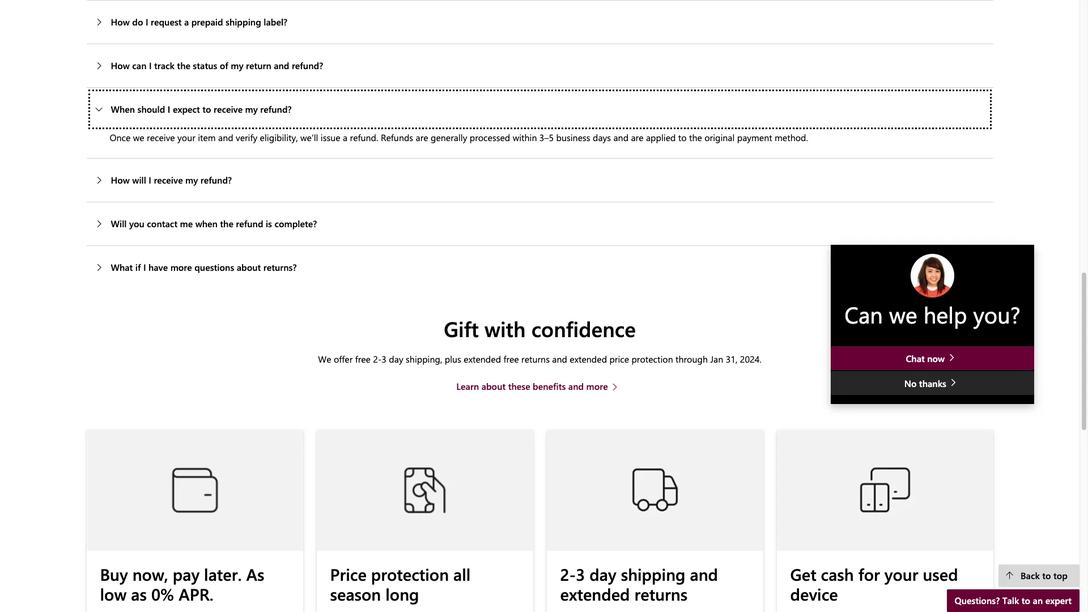 Task type: locate. For each thing, give the bounding box(es) containing it.
0 vertical spatial the
[[177, 59, 190, 71]]

i
[[146, 16, 148, 28], [149, 59, 152, 71], [168, 103, 170, 115], [149, 174, 151, 186], [143, 261, 146, 273]]

receive right the will
[[154, 174, 183, 186]]

receive inside dropdown button
[[154, 174, 183, 186]]

1 horizontal spatial are
[[631, 131, 644, 143]]

if
[[135, 261, 141, 273]]

i right "do"
[[146, 16, 148, 28]]

1 horizontal spatial 2-
[[560, 564, 576, 585]]

i right if
[[143, 261, 146, 273]]

1 vertical spatial day
[[590, 564, 617, 585]]

about left returns?
[[237, 261, 261, 273]]

back
[[1021, 570, 1040, 582]]

1 how from the top
[[111, 16, 130, 28]]

more inside dropdown button
[[170, 261, 192, 273]]

learn about these benefits and more link
[[457, 380, 623, 394]]

1 horizontal spatial returns
[[635, 583, 688, 605]]

how left "do"
[[111, 16, 130, 28]]

0 vertical spatial my
[[231, 59, 244, 71]]

status
[[193, 59, 217, 71]]

questions? talk to an expert button
[[947, 590, 1080, 612]]

learn
[[457, 381, 479, 392]]

1 horizontal spatial day
[[590, 564, 617, 585]]

refund? down item
[[201, 174, 232, 186]]

0 vertical spatial day
[[389, 353, 403, 365]]

we'll
[[301, 131, 318, 143]]

1 horizontal spatial about
[[482, 381, 506, 392]]

season
[[330, 583, 381, 605]]

0 vertical spatial how
[[111, 16, 130, 28]]

free
[[355, 353, 371, 365], [504, 353, 519, 365]]

i for track
[[149, 59, 152, 71]]

and inside the 2-3 day shipping and extended returns
[[690, 564, 718, 585]]

how for how can i track the status of my return and refund?
[[111, 59, 130, 71]]

protection left the all at the bottom of the page
[[371, 564, 449, 585]]

0 vertical spatial about
[[237, 261, 261, 273]]

we
[[318, 353, 331, 365]]

how do i request a prepaid shipping label? button
[[86, 0, 994, 44]]

0 vertical spatial shipping
[[226, 16, 261, 28]]

receive up verify in the top of the page
[[214, 103, 243, 115]]

0 horizontal spatial 3
[[382, 353, 387, 365]]

price
[[610, 353, 629, 365]]

we right 'once'
[[133, 131, 144, 143]]

extended
[[464, 353, 501, 365], [570, 353, 607, 365], [560, 583, 630, 605]]

no
[[905, 378, 917, 390]]

0 vertical spatial we
[[133, 131, 144, 143]]

1 vertical spatial returns
[[635, 583, 688, 605]]

1 horizontal spatial 3
[[576, 564, 585, 585]]

1 vertical spatial shipping
[[621, 564, 686, 585]]

your right for
[[885, 564, 919, 585]]

expect
[[173, 103, 200, 115]]

free right offer
[[355, 353, 371, 365]]

2 are from the left
[[631, 131, 644, 143]]

0 vertical spatial a
[[184, 16, 189, 28]]

how can i track the status of my return and refund?
[[111, 59, 323, 71]]

the right "track" in the left top of the page
[[177, 59, 190, 71]]

1 horizontal spatial a
[[343, 131, 348, 143]]

returns
[[522, 353, 550, 365], [635, 583, 688, 605]]

back to top link
[[999, 565, 1080, 587]]

no thanks
[[905, 378, 949, 390]]

1 vertical spatial 3
[[576, 564, 585, 585]]

i for request
[[146, 16, 148, 28]]

1 horizontal spatial free
[[504, 353, 519, 365]]

generally
[[431, 131, 467, 143]]

receive down should
[[147, 131, 175, 143]]

0 horizontal spatial free
[[355, 353, 371, 365]]

receive inside dropdown button
[[214, 103, 243, 115]]

how will i receive my refund?
[[111, 174, 232, 186]]

my up the me on the top
[[185, 174, 198, 186]]

will you contact me when the refund is complete?
[[111, 218, 317, 229]]

of
[[220, 59, 228, 71]]

complete?
[[275, 218, 317, 229]]

are left the applied
[[631, 131, 644, 143]]

my up verify in the top of the page
[[245, 103, 258, 115]]

do
[[132, 16, 143, 28]]

when should i expect to receive my refund? button
[[86, 88, 994, 131]]

1 vertical spatial refund?
[[260, 103, 292, 115]]

0 vertical spatial refund?
[[292, 59, 323, 71]]

shipping
[[226, 16, 261, 28], [621, 564, 686, 585]]

1 horizontal spatial we
[[889, 299, 918, 329]]

are right refunds
[[416, 131, 428, 143]]

0 horizontal spatial my
[[185, 174, 198, 186]]

about left these
[[482, 381, 506, 392]]

a right issue
[[343, 131, 348, 143]]

1 horizontal spatial more
[[587, 381, 608, 392]]

0 horizontal spatial a
[[184, 16, 189, 28]]

refund? right return
[[292, 59, 323, 71]]

0 horizontal spatial 2-
[[373, 353, 382, 365]]

once we receive your item and verify eligibility, we'll issue a refund. refunds are generally processed within 3–5 business days and are applied to the original payment method.
[[110, 131, 808, 143]]

2024.
[[740, 353, 762, 365]]

2-
[[373, 353, 382, 365], [560, 564, 576, 585]]

get
[[791, 564, 817, 585]]

refund? inside dropdown button
[[260, 103, 292, 115]]

once
[[110, 131, 131, 143]]

the left 'original'
[[689, 131, 702, 143]]

as
[[246, 564, 264, 585]]

1 vertical spatial how
[[111, 59, 130, 71]]

questions?
[[955, 595, 1000, 607]]

0 vertical spatial protection
[[632, 353, 673, 365]]

more right benefits
[[587, 381, 608, 392]]

i left expect
[[168, 103, 170, 115]]

1 horizontal spatial your
[[885, 564, 919, 585]]

0 horizontal spatial are
[[416, 131, 428, 143]]

i for expect
[[168, 103, 170, 115]]

2-3 day shipping and extended returns
[[560, 564, 718, 605]]

track
[[154, 59, 175, 71]]

1 vertical spatial your
[[885, 564, 919, 585]]

i right can
[[149, 59, 152, 71]]

protection inside price protection all season long
[[371, 564, 449, 585]]

i inside how can i track the status of my return and refund? "dropdown button"
[[149, 59, 152, 71]]

jan
[[711, 353, 724, 365]]

now,
[[132, 564, 168, 585]]

1 vertical spatial we
[[889, 299, 918, 329]]

return
[[246, 59, 271, 71]]

me
[[180, 218, 193, 229]]

talk
[[1003, 595, 1020, 607]]

how for how do i request a prepaid shipping label?
[[111, 16, 130, 28]]

i inside how do i request a prepaid shipping label? dropdown button
[[146, 16, 148, 28]]

and
[[274, 59, 289, 71], [218, 131, 233, 143], [614, 131, 629, 143], [552, 353, 567, 365], [569, 381, 584, 392], [690, 564, 718, 585]]

0 horizontal spatial we
[[133, 131, 144, 143]]

about
[[237, 261, 261, 273], [482, 381, 506, 392]]

protection right price
[[632, 353, 673, 365]]

chat now button
[[831, 347, 1035, 371]]

how left the will
[[111, 174, 130, 186]]

2 vertical spatial the
[[220, 218, 234, 229]]

0 horizontal spatial shipping
[[226, 16, 261, 28]]

1 vertical spatial my
[[245, 103, 258, 115]]

2 vertical spatial receive
[[154, 174, 183, 186]]

how left can
[[111, 59, 130, 71]]

we for once
[[133, 131, 144, 143]]

1 horizontal spatial shipping
[[621, 564, 686, 585]]

should
[[137, 103, 165, 115]]

your left item
[[177, 131, 195, 143]]

learn about these benefits and more
[[457, 381, 608, 392]]

back to top
[[1021, 570, 1068, 582]]

about inside dropdown button
[[237, 261, 261, 273]]

more right have in the top of the page
[[170, 261, 192, 273]]

1 horizontal spatial the
[[220, 218, 234, 229]]

offer
[[334, 353, 353, 365]]

a right request
[[184, 16, 189, 28]]

2 horizontal spatial my
[[245, 103, 258, 115]]

1 vertical spatial more
[[587, 381, 608, 392]]

i inside how will i receive my refund? dropdown button
[[149, 174, 151, 186]]

0 vertical spatial more
[[170, 261, 192, 273]]

receive
[[214, 103, 243, 115], [147, 131, 175, 143], [154, 174, 183, 186]]

original
[[705, 131, 735, 143]]

0 horizontal spatial more
[[170, 261, 192, 273]]

buy now, pay later. as low as 0% apr.
[[100, 564, 264, 605]]

i inside what if i have more questions about returns? dropdown button
[[143, 261, 146, 273]]

your inside get cash for your used device
[[885, 564, 919, 585]]

applied
[[646, 131, 676, 143]]

0 horizontal spatial the
[[177, 59, 190, 71]]

to left top
[[1043, 570, 1051, 582]]

1 horizontal spatial protection
[[632, 353, 673, 365]]

buy
[[100, 564, 128, 585]]

how
[[111, 16, 130, 28], [111, 59, 130, 71], [111, 174, 130, 186]]

free up these
[[504, 353, 519, 365]]

gift with confidence
[[444, 315, 636, 342]]

0 horizontal spatial protection
[[371, 564, 449, 585]]

my inside "dropdown button"
[[231, 59, 244, 71]]

the
[[177, 59, 190, 71], [689, 131, 702, 143], [220, 218, 234, 229]]

1 vertical spatial the
[[689, 131, 702, 143]]

2 how from the top
[[111, 59, 130, 71]]

2 horizontal spatial the
[[689, 131, 702, 143]]

0 vertical spatial receive
[[214, 103, 243, 115]]

will you contact me when the refund is complete? button
[[86, 202, 994, 245]]

1 are from the left
[[416, 131, 428, 143]]

0 vertical spatial your
[[177, 131, 195, 143]]

cash
[[821, 564, 854, 585]]

we offer free 2-3 day shipping, plus extended free returns and extended price protection through jan 31, 2024.
[[318, 353, 762, 365]]

1 vertical spatial about
[[482, 381, 506, 392]]

refund.
[[350, 131, 378, 143]]

refund? up eligibility,
[[260, 103, 292, 115]]

when
[[195, 218, 218, 229]]

3 how from the top
[[111, 174, 130, 186]]

1 horizontal spatial my
[[231, 59, 244, 71]]

verify
[[236, 131, 258, 143]]

i right the will
[[149, 174, 151, 186]]

we right can
[[889, 299, 918, 329]]

apr.
[[179, 583, 214, 605]]

the right "when" on the top of the page
[[220, 218, 234, 229]]

0 horizontal spatial about
[[237, 261, 261, 273]]

we
[[133, 131, 144, 143], [889, 299, 918, 329]]

how inside dropdown button
[[111, 16, 130, 28]]

2 vertical spatial refund?
[[201, 174, 232, 186]]

what if i have more questions about returns?
[[111, 261, 297, 273]]

my right of
[[231, 59, 244, 71]]

0 vertical spatial returns
[[522, 353, 550, 365]]

long
[[386, 583, 419, 605]]

i inside when should i expect to receive my refund? dropdown button
[[168, 103, 170, 115]]

2 vertical spatial my
[[185, 174, 198, 186]]

1 vertical spatial 2-
[[560, 564, 576, 585]]

method.
[[775, 131, 808, 143]]

2 free from the left
[[504, 353, 519, 365]]

1 vertical spatial protection
[[371, 564, 449, 585]]

eligibility,
[[260, 131, 298, 143]]

2 vertical spatial how
[[111, 174, 130, 186]]

0 horizontal spatial your
[[177, 131, 195, 143]]

how inside "dropdown button"
[[111, 59, 130, 71]]

label?
[[264, 16, 288, 28]]

your for item
[[177, 131, 195, 143]]

confidence
[[532, 315, 636, 342]]

how inside dropdown button
[[111, 174, 130, 186]]

shipping inside the 2-3 day shipping and extended returns
[[621, 564, 686, 585]]



Task type: vqa. For each thing, say whether or not it's contained in the screenshot.
the bottommost returns
yes



Task type: describe. For each thing, give the bounding box(es) containing it.
later.
[[204, 564, 242, 585]]

how do i request a prepaid shipping label?
[[111, 16, 288, 28]]

will
[[132, 174, 146, 186]]

questions
[[195, 261, 234, 273]]

expert
[[1046, 595, 1072, 607]]

0 horizontal spatial returns
[[522, 353, 550, 365]]

how will i receive my refund? button
[[86, 159, 994, 202]]

to right expect
[[203, 103, 211, 115]]

processed
[[470, 131, 510, 143]]

0%
[[151, 583, 174, 605]]

0 horizontal spatial day
[[389, 353, 403, 365]]

chat now
[[906, 353, 948, 365]]

questions? talk to an expert
[[955, 595, 1072, 607]]

price protection all season long
[[330, 564, 471, 605]]

all
[[454, 564, 471, 585]]

prepaid
[[191, 16, 223, 28]]

benefits
[[533, 381, 566, 392]]

these
[[508, 381, 530, 392]]

1 free from the left
[[355, 353, 371, 365]]

device
[[791, 583, 838, 605]]

returns inside the 2-3 day shipping and extended returns
[[635, 583, 688, 605]]

1 vertical spatial receive
[[147, 131, 175, 143]]

used
[[923, 564, 959, 585]]

refund? inside dropdown button
[[201, 174, 232, 186]]

low
[[100, 583, 127, 605]]

extended inside the 2-3 day shipping and extended returns
[[560, 583, 630, 605]]

to right the applied
[[679, 131, 687, 143]]

my inside dropdown button
[[185, 174, 198, 186]]

the inside dropdown button
[[220, 218, 234, 229]]

can
[[132, 59, 147, 71]]

my inside dropdown button
[[245, 103, 258, 115]]

pay
[[173, 564, 200, 585]]

shipping inside dropdown button
[[226, 16, 261, 28]]

when should i expect to receive my refund?
[[111, 103, 292, 115]]

when
[[111, 103, 135, 115]]

refunds
[[381, 131, 413, 143]]

refund? inside "dropdown button"
[[292, 59, 323, 71]]

what if i have more questions about returns? button
[[86, 246, 994, 289]]

1 vertical spatial a
[[343, 131, 348, 143]]

is
[[266, 218, 272, 229]]

through
[[676, 353, 708, 365]]

business
[[556, 131, 591, 143]]

we for can
[[889, 299, 918, 329]]

with
[[485, 315, 526, 342]]

payment
[[737, 131, 773, 143]]

and inside "dropdown button"
[[274, 59, 289, 71]]

you?
[[974, 299, 1021, 329]]

i for receive
[[149, 174, 151, 186]]

the inside "dropdown button"
[[177, 59, 190, 71]]

item
[[198, 131, 216, 143]]

now
[[928, 353, 945, 365]]

thanks
[[919, 378, 947, 390]]

2- inside the 2-3 day shipping and extended returns
[[560, 564, 576, 585]]

request
[[151, 16, 182, 28]]

3 inside the 2-3 day shipping and extended returns
[[576, 564, 585, 585]]

day inside the 2-3 day shipping and extended returns
[[590, 564, 617, 585]]

chat
[[906, 353, 925, 365]]

top
[[1054, 570, 1068, 582]]

your for used
[[885, 564, 919, 585]]

price
[[330, 564, 367, 585]]

0 vertical spatial 3
[[382, 353, 387, 365]]

get cash for your used device
[[791, 564, 959, 605]]

issue
[[321, 131, 341, 143]]

what
[[111, 261, 133, 273]]

a inside dropdown button
[[184, 16, 189, 28]]

returns?
[[263, 261, 297, 273]]

refund
[[236, 218, 263, 229]]

will
[[111, 218, 127, 229]]

help
[[924, 299, 967, 329]]

how can i track the status of my return and refund? button
[[86, 44, 994, 87]]

days
[[593, 131, 611, 143]]

you
[[129, 218, 145, 229]]

how for how will i receive my refund?
[[111, 174, 130, 186]]

plus
[[445, 353, 461, 365]]

3–5
[[540, 131, 554, 143]]

for
[[859, 564, 880, 585]]

can
[[845, 299, 883, 329]]

an
[[1033, 595, 1043, 607]]

0 vertical spatial 2-
[[373, 353, 382, 365]]

can we help you?
[[845, 299, 1021, 329]]

shipping,
[[406, 353, 442, 365]]

i for have
[[143, 261, 146, 273]]

to left an
[[1022, 595, 1031, 607]]

within
[[513, 131, 537, 143]]

gift
[[444, 315, 479, 342]]



